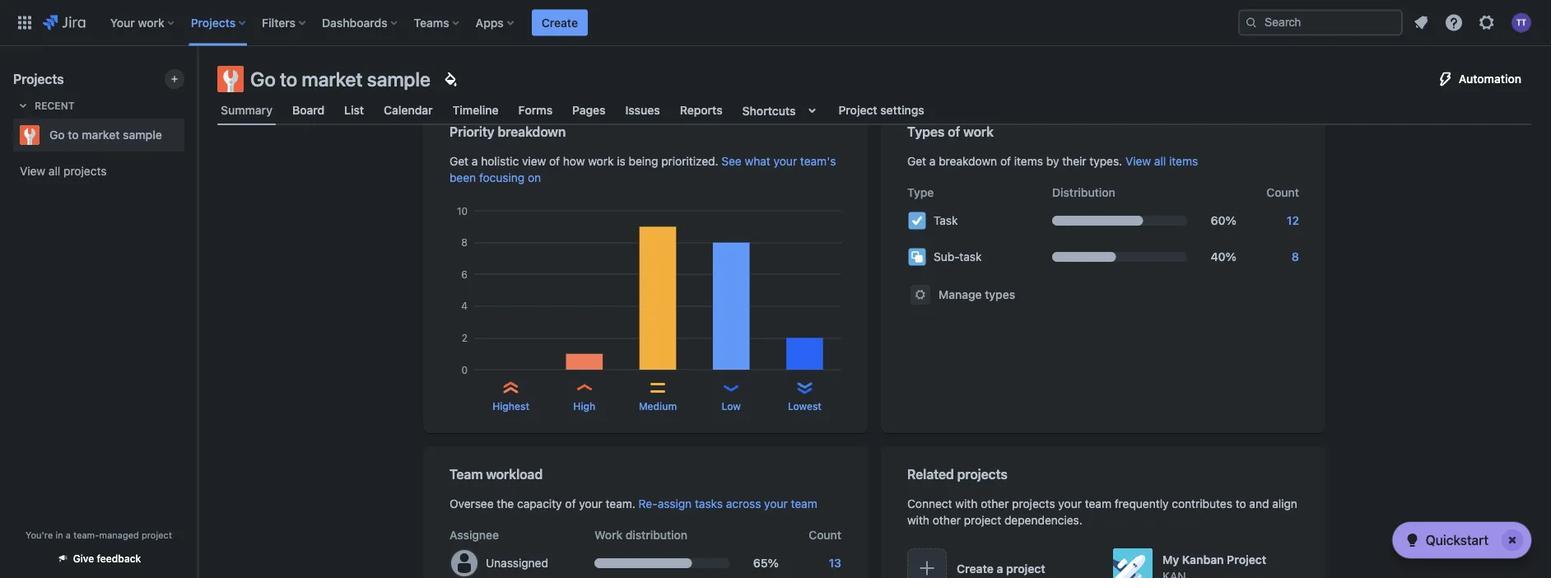 Task type: locate. For each thing, give the bounding box(es) containing it.
board link
[[289, 96, 328, 125]]

to
[[280, 68, 297, 91], [68, 128, 79, 142], [1236, 497, 1246, 511]]

summary
[[221, 103, 273, 117]]

go down recent
[[49, 128, 65, 142]]

projects up "collapse recent projects" image
[[13, 71, 64, 87]]

project
[[839, 103, 877, 117], [1227, 553, 1267, 566]]

0 vertical spatial go to market sample
[[250, 68, 431, 91]]

market up view all projects link
[[82, 128, 120, 142]]

primary element
[[10, 0, 1238, 46]]

task
[[934, 214, 958, 227]]

0 vertical spatial project
[[964, 513, 1001, 527]]

banner
[[0, 0, 1551, 46]]

work
[[138, 16, 164, 29], [964, 124, 994, 140], [588, 154, 614, 168]]

create
[[542, 16, 578, 29], [957, 561, 994, 575]]

create for create a project
[[957, 561, 994, 575]]

all down go to market sample link
[[49, 164, 60, 178]]

view all items link
[[1126, 154, 1198, 168]]

40 %
[[1211, 250, 1237, 263]]

team left frequently
[[1085, 497, 1112, 511]]

count for types of work
[[1267, 186, 1299, 199]]

apps
[[476, 16, 504, 29]]

unassigned
[[486, 556, 548, 570]]

1 get from the left
[[450, 154, 469, 168]]

project left settings
[[839, 103, 877, 117]]

project up 'create a project' button
[[964, 513, 1001, 527]]

reports
[[680, 103, 723, 117]]

projects down go to market sample link
[[63, 164, 107, 178]]

0 vertical spatial %
[[1226, 214, 1237, 227]]

1 horizontal spatial projects
[[957, 466, 1008, 482]]

other down 'connect'
[[933, 513, 961, 527]]

team right across
[[791, 497, 817, 511]]

0 horizontal spatial count
[[809, 528, 842, 542]]

go to market sample link
[[13, 119, 178, 152]]

count up 12
[[1267, 186, 1299, 199]]

a inside 'create a project' button
[[997, 561, 1003, 575]]

a for get a holistic view of how work is being prioritized.
[[472, 154, 478, 168]]

% up 40 %
[[1226, 214, 1237, 227]]

12
[[1287, 214, 1299, 227]]

0 horizontal spatial to
[[68, 128, 79, 142]]

all inside view all projects link
[[49, 164, 60, 178]]

and
[[1249, 497, 1269, 511]]

your
[[110, 16, 135, 29]]

create inside primary element
[[542, 16, 578, 29]]

my
[[1163, 553, 1179, 566]]

2 vertical spatial project
[[1006, 561, 1046, 575]]

0 vertical spatial with
[[955, 497, 978, 511]]

1 horizontal spatial go
[[250, 68, 276, 91]]

your inside connect with other projects your team frequently contributes to and align with other project dependencies.
[[1058, 497, 1082, 511]]

1 horizontal spatial go to market sample
[[250, 68, 431, 91]]

1 horizontal spatial create
[[957, 561, 994, 575]]

% left 13
[[768, 556, 779, 570]]

go up summary
[[250, 68, 276, 91]]

1 vertical spatial work
[[964, 124, 994, 140]]

1 vertical spatial go to market sample
[[49, 128, 162, 142]]

go to market sample up view all projects link
[[49, 128, 162, 142]]

count up 13
[[809, 528, 842, 542]]

view all projects link
[[13, 156, 184, 186]]

a
[[472, 154, 478, 168], [930, 154, 936, 168], [66, 529, 71, 540], [997, 561, 1003, 575]]

1 vertical spatial sample
[[123, 128, 162, 142]]

0 vertical spatial breakdown
[[498, 124, 566, 140]]

your up dependencies.
[[1058, 497, 1082, 511]]

0 vertical spatial count
[[1267, 186, 1299, 199]]

projects
[[191, 16, 236, 29], [13, 71, 64, 87]]

distribution
[[626, 528, 688, 542]]

0 horizontal spatial projects
[[13, 71, 64, 87]]

count for team workload
[[809, 528, 842, 542]]

0 horizontal spatial with
[[907, 513, 930, 527]]

unassigned image
[[451, 550, 478, 576]]

breakdown down 'forms'
[[498, 124, 566, 140]]

sub-
[[934, 250, 960, 263]]

prioritized.
[[661, 154, 718, 168]]

sample inside go to market sample link
[[123, 128, 162, 142]]

lowest link
[[788, 399, 822, 413]]

search image
[[1245, 16, 1258, 29]]

project down dependencies.
[[1006, 561, 1046, 575]]

check image
[[1403, 530, 1423, 550]]

% down 60 %
[[1226, 250, 1237, 263]]

get for get a holistic view of how work is being prioritized.
[[450, 154, 469, 168]]

0 horizontal spatial get
[[450, 154, 469, 168]]

2 vertical spatial %
[[768, 556, 779, 570]]

project right kanban
[[1227, 553, 1267, 566]]

2 horizontal spatial to
[[1236, 497, 1246, 511]]

work inside "popup button"
[[138, 16, 164, 29]]

0 horizontal spatial other
[[933, 513, 961, 527]]

breakdown
[[498, 124, 566, 140], [939, 154, 997, 168]]

2 items from the left
[[1169, 154, 1198, 168]]

work right types
[[964, 124, 994, 140]]

of right capacity
[[565, 497, 576, 511]]

2 vertical spatial projects
[[1012, 497, 1055, 511]]

project right managed
[[142, 529, 172, 540]]

1 horizontal spatial team
[[1085, 497, 1112, 511]]

timeline
[[453, 103, 499, 117]]

1 horizontal spatial market
[[302, 68, 363, 91]]

% for 40
[[1226, 250, 1237, 263]]

1 vertical spatial count
[[809, 528, 842, 542]]

manage types link
[[901, 282, 1025, 308]]

breakdown down types of work
[[939, 154, 997, 168]]

1 vertical spatial to
[[68, 128, 79, 142]]

0 horizontal spatial work
[[138, 16, 164, 29]]

your right across
[[764, 497, 788, 511]]

a for get a breakdown of items by their types. view all items
[[930, 154, 936, 168]]

0 vertical spatial to
[[280, 68, 297, 91]]

sample left add to starred icon
[[123, 128, 162, 142]]

work left is
[[588, 154, 614, 168]]

1 horizontal spatial project
[[964, 513, 1001, 527]]

0 vertical spatial go
[[250, 68, 276, 91]]

2 vertical spatial work
[[588, 154, 614, 168]]

all right types.
[[1154, 154, 1166, 168]]

project settings
[[839, 103, 924, 117]]

0 vertical spatial market
[[302, 68, 363, 91]]

1 vertical spatial project
[[142, 529, 172, 540]]

market up list
[[302, 68, 363, 91]]

2 horizontal spatial project
[[1006, 561, 1046, 575]]

dashboards
[[322, 16, 388, 29]]

0 horizontal spatial project
[[839, 103, 877, 117]]

other down related projects
[[981, 497, 1009, 511]]

40
[[1211, 250, 1226, 263]]

1 vertical spatial with
[[907, 513, 930, 527]]

0 horizontal spatial all
[[49, 164, 60, 178]]

to inside connect with other projects your team frequently contributes to and align with other project dependencies.
[[1236, 497, 1246, 511]]

sample up calendar
[[367, 68, 431, 91]]

1 vertical spatial go
[[49, 128, 65, 142]]

1 horizontal spatial work
[[588, 154, 614, 168]]

create a project
[[957, 561, 1046, 575]]

managed
[[99, 529, 139, 540]]

kanban
[[1182, 553, 1224, 566]]

project inside connect with other projects your team frequently contributes to and align with other project dependencies.
[[964, 513, 1001, 527]]

0 horizontal spatial go
[[49, 128, 65, 142]]

your profile and settings image
[[1512, 13, 1532, 33]]

1 vertical spatial create
[[957, 561, 994, 575]]

0 vertical spatial projects
[[63, 164, 107, 178]]

to down recent
[[68, 128, 79, 142]]

to up board
[[280, 68, 297, 91]]

with down 'connect'
[[907, 513, 930, 527]]

8
[[1292, 250, 1299, 263]]

0 vertical spatial project
[[839, 103, 877, 117]]

medium
[[639, 401, 677, 412]]

your right what
[[774, 154, 797, 168]]

2 horizontal spatial projects
[[1012, 497, 1055, 511]]

items left by
[[1014, 154, 1043, 168]]

view right types.
[[1126, 154, 1151, 168]]

go to market sample
[[250, 68, 431, 91], [49, 128, 162, 142]]

1 team from the left
[[791, 497, 817, 511]]

related
[[907, 466, 954, 482]]

automation button
[[1426, 66, 1532, 92]]

1 horizontal spatial projects
[[191, 16, 236, 29]]

1 vertical spatial %
[[1226, 250, 1237, 263]]

oversee the capacity of your team. re-assign tasks across your team
[[450, 497, 817, 511]]

teams
[[414, 16, 449, 29]]

1 horizontal spatial items
[[1169, 154, 1198, 168]]

with down related projects
[[955, 497, 978, 511]]

get up been
[[450, 154, 469, 168]]

medium image
[[648, 378, 668, 398]]

being
[[629, 154, 658, 168]]

items right types.
[[1169, 154, 1198, 168]]

1 horizontal spatial get
[[907, 154, 926, 168]]

2 team from the left
[[1085, 497, 1112, 511]]

create a project button
[[901, 542, 1100, 578]]

1 vertical spatial projects
[[957, 466, 1008, 482]]

capacity
[[517, 497, 562, 511]]

2 get from the left
[[907, 154, 926, 168]]

get
[[450, 154, 469, 168], [907, 154, 926, 168]]

of left by
[[1000, 154, 1011, 168]]

0 horizontal spatial project
[[142, 529, 172, 540]]

65
[[753, 556, 768, 570]]

1 horizontal spatial all
[[1154, 154, 1166, 168]]

team
[[791, 497, 817, 511], [1085, 497, 1112, 511]]

0 vertical spatial projects
[[191, 16, 236, 29]]

1 vertical spatial market
[[82, 128, 120, 142]]

calendar link
[[381, 96, 436, 125]]

get down types
[[907, 154, 926, 168]]

1 horizontal spatial project
[[1227, 553, 1267, 566]]

1 horizontal spatial other
[[981, 497, 1009, 511]]

set background color image
[[440, 69, 460, 89]]

their
[[1062, 154, 1087, 168]]

projects up 'sidebar navigation' image
[[191, 16, 236, 29]]

1 vertical spatial projects
[[13, 71, 64, 87]]

1 horizontal spatial to
[[280, 68, 297, 91]]

0 vertical spatial create
[[542, 16, 578, 29]]

get a breakdown of items by their types. view all items
[[907, 154, 1198, 168]]

work right your
[[138, 16, 164, 29]]

go to market sample up list
[[250, 68, 431, 91]]

view all projects
[[20, 164, 107, 178]]

1 horizontal spatial breakdown
[[939, 154, 997, 168]]

projects up dependencies.
[[1012, 497, 1055, 511]]

1 horizontal spatial count
[[1267, 186, 1299, 199]]

give
[[73, 553, 94, 564]]

frequently
[[1115, 497, 1169, 511]]

0 horizontal spatial items
[[1014, 154, 1043, 168]]

projects
[[63, 164, 107, 178], [957, 466, 1008, 482], [1012, 497, 1055, 511]]

0 horizontal spatial create
[[542, 16, 578, 29]]

issues
[[625, 103, 660, 117]]

create project image
[[168, 72, 181, 86]]

jira image
[[43, 13, 85, 33], [43, 13, 85, 33]]

0 vertical spatial sample
[[367, 68, 431, 91]]

my kanban project link
[[1107, 542, 1306, 578]]

view down "collapse recent projects" image
[[20, 164, 45, 178]]

create button
[[532, 9, 588, 36]]

1 vertical spatial breakdown
[[939, 154, 997, 168]]

quickstart
[[1426, 532, 1489, 548]]

to left and
[[1236, 497, 1246, 511]]

of
[[948, 124, 960, 140], [549, 154, 560, 168], [1000, 154, 1011, 168], [565, 497, 576, 511]]

0 vertical spatial work
[[138, 16, 164, 29]]

2 vertical spatial to
[[1236, 497, 1246, 511]]

tab list
[[207, 96, 1541, 125]]

items
[[1014, 154, 1043, 168], [1169, 154, 1198, 168]]

notifications image
[[1411, 13, 1431, 33]]

board
[[292, 103, 325, 117]]

filters button
[[257, 9, 312, 36]]

go
[[250, 68, 276, 91], [49, 128, 65, 142]]

0 horizontal spatial breakdown
[[498, 124, 566, 140]]

0 horizontal spatial team
[[791, 497, 817, 511]]

0 horizontal spatial sample
[[123, 128, 162, 142]]

projects right related
[[957, 466, 1008, 482]]



Task type: describe. For each thing, give the bounding box(es) containing it.
lowest
[[788, 401, 822, 412]]

manage types
[[939, 288, 1015, 301]]

settings
[[880, 103, 924, 117]]

view
[[522, 154, 546, 168]]

1 horizontal spatial sample
[[367, 68, 431, 91]]

team
[[450, 466, 483, 482]]

types
[[907, 124, 945, 140]]

see what your team's been focusing on
[[450, 154, 836, 184]]

what
[[745, 154, 771, 168]]

0 horizontal spatial market
[[82, 128, 120, 142]]

filters
[[262, 16, 296, 29]]

60
[[1211, 214, 1226, 227]]

% for 65
[[768, 556, 779, 570]]

connect with other projects your team frequently contributes to and align with other project dependencies.
[[907, 497, 1298, 527]]

re-
[[639, 497, 658, 511]]

team inside connect with other projects your team frequently contributes to and align with other project dependencies.
[[1085, 497, 1112, 511]]

8 link
[[1292, 250, 1299, 263]]

13 link
[[829, 556, 842, 570]]

how
[[563, 154, 585, 168]]

65 %
[[753, 556, 779, 570]]

13
[[829, 556, 842, 570]]

medium link
[[639, 399, 677, 413]]

12 link
[[1287, 214, 1299, 227]]

priority breakdown
[[450, 124, 566, 140]]

your work
[[110, 16, 164, 29]]

is
[[617, 154, 626, 168]]

help image
[[1444, 13, 1464, 33]]

distribution
[[1052, 186, 1115, 199]]

highest
[[492, 401, 529, 412]]

highest link
[[492, 399, 529, 413]]

your inside see what your team's been focusing on
[[774, 154, 797, 168]]

tasks
[[695, 497, 723, 511]]

high link
[[573, 399, 596, 413]]

appswitcher icon image
[[15, 13, 35, 33]]

2 horizontal spatial work
[[964, 124, 994, 140]]

by
[[1046, 154, 1059, 168]]

list link
[[341, 96, 367, 125]]

priority
[[450, 124, 495, 140]]

0 vertical spatial other
[[981, 497, 1009, 511]]

1 items from the left
[[1014, 154, 1043, 168]]

highest image
[[501, 378, 521, 398]]

settings image
[[1477, 13, 1497, 33]]

reports link
[[677, 96, 726, 125]]

list
[[344, 103, 364, 117]]

1 vertical spatial other
[[933, 513, 961, 527]]

project inside 'create a project' button
[[1006, 561, 1046, 575]]

0 horizontal spatial view
[[20, 164, 45, 178]]

automation
[[1459, 72, 1522, 86]]

high image
[[575, 378, 594, 398]]

automation image
[[1436, 69, 1456, 89]]

holistic
[[481, 154, 519, 168]]

you're
[[26, 529, 53, 540]]

a for create a project
[[997, 561, 1003, 575]]

assignee
[[450, 528, 499, 542]]

get a holistic view of how work is being prioritized.
[[450, 154, 722, 168]]

issues link
[[622, 96, 663, 125]]

projects inside connect with other projects your team frequently contributes to and align with other project dependencies.
[[1012, 497, 1055, 511]]

dependencies.
[[1005, 513, 1083, 527]]

team-
[[73, 529, 99, 540]]

shortcuts
[[742, 104, 796, 117]]

been
[[450, 171, 476, 184]]

% for 60
[[1226, 214, 1237, 227]]

dismiss quickstart image
[[1499, 527, 1526, 553]]

go inside go to market sample link
[[49, 128, 65, 142]]

banner containing your work
[[0, 0, 1551, 46]]

collapse recent projects image
[[13, 96, 33, 115]]

in
[[56, 529, 63, 540]]

work distribution
[[594, 528, 688, 542]]

projects inside popup button
[[191, 16, 236, 29]]

project inside "link"
[[839, 103, 877, 117]]

60 %
[[1211, 214, 1237, 227]]

Search field
[[1238, 9, 1403, 36]]

see what your team's been focusing on link
[[450, 154, 836, 184]]

your left team.
[[579, 497, 603, 511]]

of right types
[[948, 124, 960, 140]]

recent
[[35, 100, 75, 111]]

create for create
[[542, 16, 578, 29]]

add to starred image
[[180, 125, 199, 145]]

timeline link
[[449, 96, 502, 125]]

work
[[594, 528, 623, 542]]

low image
[[721, 378, 741, 398]]

workload
[[486, 466, 543, 482]]

give feedback
[[73, 553, 141, 564]]

tab list containing summary
[[207, 96, 1541, 125]]

re-assign tasks across your team link
[[639, 497, 817, 511]]

1 vertical spatial project
[[1227, 553, 1267, 566]]

team's
[[800, 154, 836, 168]]

calendar
[[384, 103, 433, 117]]

get for get a breakdown of items by their types. view all items
[[907, 154, 926, 168]]

forms link
[[515, 96, 556, 125]]

of left 'how'
[[549, 154, 560, 168]]

types of work
[[907, 124, 994, 140]]

contributes
[[1172, 497, 1233, 511]]

assign
[[658, 497, 692, 511]]

lowest image
[[795, 378, 815, 398]]

on
[[528, 171, 541, 184]]

1 horizontal spatial with
[[955, 497, 978, 511]]

team workload
[[450, 466, 543, 482]]

pages link
[[569, 96, 609, 125]]

teams button
[[409, 9, 466, 36]]

across
[[726, 497, 761, 511]]

projects button
[[186, 9, 252, 36]]

pages
[[572, 103, 606, 117]]

low link
[[722, 399, 741, 413]]

focusing
[[479, 171, 525, 184]]

your work button
[[105, 9, 181, 36]]

high
[[573, 401, 596, 412]]

types
[[985, 288, 1015, 301]]

forms
[[518, 103, 553, 117]]

sidebar navigation image
[[180, 66, 216, 99]]

1 horizontal spatial view
[[1126, 154, 1151, 168]]

oversee
[[450, 497, 494, 511]]

0 horizontal spatial projects
[[63, 164, 107, 178]]

0 horizontal spatial go to market sample
[[49, 128, 162, 142]]

manage
[[939, 288, 982, 301]]

my kanban project
[[1163, 553, 1267, 566]]

see
[[722, 154, 742, 168]]

the
[[497, 497, 514, 511]]

feedback
[[97, 553, 141, 564]]



Task type: vqa. For each thing, say whether or not it's contained in the screenshot.
'your' in See what your team's been focusing on
yes



